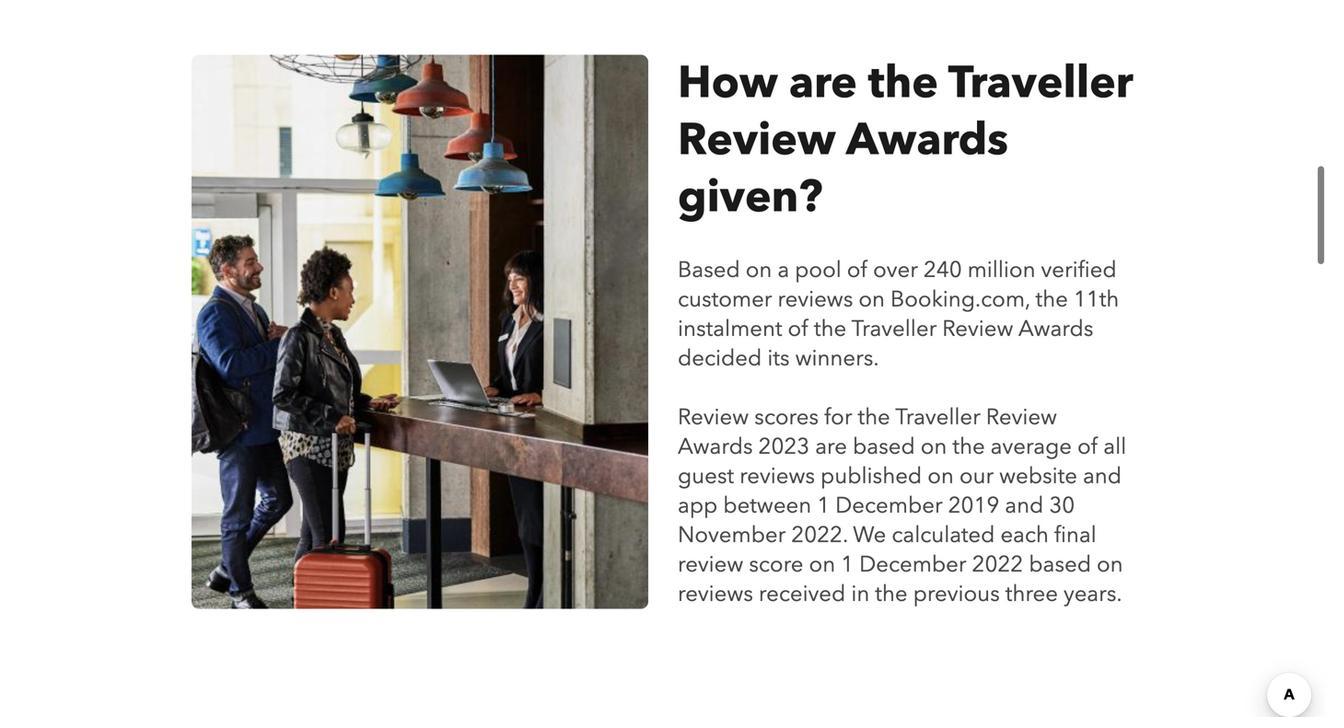 Task type: vqa. For each thing, say whether or not it's contained in the screenshot.
the all
yes



Task type: describe. For each thing, give the bounding box(es) containing it.
previous
[[913, 579, 1000, 610]]

1 horizontal spatial of
[[847, 255, 868, 285]]

verified
[[1041, 255, 1117, 285]]

traveller inside review scores for the traveller review awards 2023 are based on the average of all guest reviews published on our website and app between 1 december 2019 and 30 november 2022. we calculated each final review score on 1 december 2022 based on reviews received in the previous three years.
[[895, 402, 981, 433]]

customer
[[678, 284, 772, 315]]

over
[[873, 255, 918, 285]]

1 vertical spatial of
[[788, 314, 809, 344]]

based on a pool of over 240 million verified customer reviews on booking.com, the 11th instalment of the traveller review awards decided its winners.
[[678, 255, 1119, 374]]

in
[[851, 579, 870, 610]]

1 horizontal spatial and
[[1083, 461, 1122, 492]]

decided
[[678, 343, 762, 374]]

average
[[991, 432, 1072, 462]]

are inside review scores for the traveller review awards 2023 are based on the average of all guest reviews published on our website and app between 1 december 2019 and 30 november 2022. we calculated each final review score on 1 december 2022 based on reviews received in the previous three years.
[[815, 432, 847, 462]]

are inside the how are the traveller review awards given?
[[789, 53, 857, 113]]

calculated
[[892, 520, 995, 551]]

traveller inside the how are the traveller review awards given?
[[948, 53, 1134, 113]]

0 horizontal spatial 1
[[817, 491, 830, 521]]

score
[[749, 550, 804, 580]]

our
[[960, 461, 994, 492]]

million
[[968, 255, 1036, 285]]

november
[[678, 520, 786, 551]]

all
[[1104, 432, 1127, 462]]

2 vertical spatial reviews
[[678, 579, 753, 610]]

its
[[768, 343, 790, 374]]

awards inside based on a pool of over 240 million verified customer reviews on booking.com, the 11th instalment of the traveller review awards decided its winners.
[[1019, 314, 1094, 344]]

1 vertical spatial december
[[859, 550, 967, 580]]

1 vertical spatial 1
[[841, 550, 854, 580]]

how are the traveller review awards given?
[[678, 53, 1134, 227]]

review scores for the traveller review awards 2023 are based on the average of all guest reviews published on our website and app between 1 december 2019 and 30 november 2022. we calculated each final review score on 1 december 2022 based on reviews received in the previous three years.
[[678, 402, 1127, 610]]

0 vertical spatial based
[[853, 432, 915, 462]]

2019
[[948, 491, 1000, 521]]

review
[[678, 550, 744, 580]]



Task type: locate. For each thing, give the bounding box(es) containing it.
30
[[1049, 491, 1075, 521]]

1 right score
[[841, 550, 854, 580]]

1 vertical spatial traveller
[[852, 314, 937, 344]]

1 horizontal spatial based
[[1029, 550, 1091, 580]]

for
[[824, 402, 852, 433]]

0 vertical spatial traveller
[[948, 53, 1134, 113]]

2023
[[759, 432, 810, 462]]

and left '30'
[[1005, 491, 1044, 521]]

0 vertical spatial of
[[847, 255, 868, 285]]

received
[[759, 579, 846, 610]]

1 horizontal spatial awards
[[846, 110, 1008, 170]]

2 vertical spatial of
[[1078, 432, 1098, 462]]

website
[[999, 461, 1078, 492]]

december
[[836, 491, 943, 521], [859, 550, 967, 580]]

reviews
[[778, 284, 853, 315], [740, 461, 815, 492], [678, 579, 753, 610]]

each
[[1001, 520, 1049, 551]]

11th
[[1074, 284, 1119, 315]]

the
[[868, 53, 938, 113], [1036, 284, 1068, 315], [814, 314, 847, 344], [858, 402, 890, 433], [953, 432, 985, 462], [875, 579, 908, 610]]

0 horizontal spatial and
[[1005, 491, 1044, 521]]

0 vertical spatial december
[[836, 491, 943, 521]]

0 vertical spatial awards
[[846, 110, 1008, 170]]

based
[[678, 255, 740, 285]]

2022
[[972, 550, 1023, 580]]

2 horizontal spatial awards
[[1019, 314, 1094, 344]]

final
[[1054, 520, 1097, 551]]

2022.
[[791, 520, 848, 551]]

240
[[924, 255, 962, 285]]

winners.
[[795, 343, 879, 374]]

are
[[789, 53, 857, 113], [815, 432, 847, 462]]

app
[[678, 491, 718, 521]]

reviews inside based on a pool of over 240 million verified customer reviews on booking.com, the 11th instalment of the traveller review awards decided its winners.
[[778, 284, 853, 315]]

review inside the how are the traveller review awards given?
[[678, 110, 836, 170]]

awards inside the how are the traveller review awards given?
[[846, 110, 1008, 170]]

reviews up winners.
[[778, 284, 853, 315]]

between
[[723, 491, 812, 521]]

reviews down november
[[678, 579, 753, 610]]

on
[[746, 255, 772, 285], [859, 284, 885, 315], [921, 432, 947, 462], [928, 461, 954, 492], [809, 550, 836, 580], [1097, 550, 1123, 580]]

of down a
[[788, 314, 809, 344]]

1 horizontal spatial 1
[[841, 550, 854, 580]]

published
[[821, 461, 922, 492]]

pool
[[795, 255, 842, 285]]

of left all
[[1078, 432, 1098, 462]]

of left over
[[847, 255, 868, 285]]

review
[[678, 110, 836, 170], [942, 314, 1013, 344], [678, 402, 749, 433], [986, 402, 1057, 433]]

based right for
[[853, 432, 915, 462]]

booking.com,
[[891, 284, 1030, 315]]

1 left we in the right of the page
[[817, 491, 830, 521]]

2 horizontal spatial of
[[1078, 432, 1098, 462]]

how
[[678, 53, 778, 113]]

guests arriving at award winning hotel image
[[192, 55, 648, 609]]

review inside based on a pool of over 240 million verified customer reviews on booking.com, the 11th instalment of the traveller review awards decided its winners.
[[942, 314, 1013, 344]]

based
[[853, 432, 915, 462], [1029, 550, 1091, 580]]

0 horizontal spatial awards
[[678, 432, 753, 462]]

of inside review scores for the traveller review awards 2023 are based on the average of all guest reviews published on our website and app between 1 december 2019 and 30 november 2022. we calculated each final review score on 1 december 2022 based on reviews received in the previous three years.
[[1078, 432, 1098, 462]]

three
[[1006, 579, 1058, 610]]

guest
[[678, 461, 734, 492]]

traveller
[[948, 53, 1134, 113], [852, 314, 937, 344], [895, 402, 981, 433]]

0 horizontal spatial based
[[853, 432, 915, 462]]

awards inside review scores for the traveller review awards 2023 are based on the average of all guest reviews published on our website and app between 1 december 2019 and 30 november 2022. we calculated each final review score on 1 december 2022 based on reviews received in the previous three years.
[[678, 432, 753, 462]]

1 vertical spatial reviews
[[740, 461, 815, 492]]

1 vertical spatial awards
[[1019, 314, 1094, 344]]

of
[[847, 255, 868, 285], [788, 314, 809, 344], [1078, 432, 1098, 462]]

awards
[[846, 110, 1008, 170], [1019, 314, 1094, 344], [678, 432, 753, 462]]

traveller inside based on a pool of over 240 million verified customer reviews on booking.com, the 11th instalment of the traveller review awards decided its winners.
[[852, 314, 937, 344]]

a
[[778, 255, 790, 285]]

instalment
[[678, 314, 782, 344]]

and right '30'
[[1083, 461, 1122, 492]]

the inside the how are the traveller review awards given?
[[868, 53, 938, 113]]

2 vertical spatial traveller
[[895, 402, 981, 433]]

1
[[817, 491, 830, 521], [841, 550, 854, 580]]

years.
[[1064, 579, 1122, 610]]

0 vertical spatial are
[[789, 53, 857, 113]]

0 vertical spatial reviews
[[778, 284, 853, 315]]

we
[[853, 520, 886, 551]]

2 vertical spatial awards
[[678, 432, 753, 462]]

reviews down scores
[[740, 461, 815, 492]]

1 vertical spatial are
[[815, 432, 847, 462]]

given?
[[678, 167, 823, 227]]

and
[[1083, 461, 1122, 492], [1005, 491, 1044, 521]]

0 vertical spatial 1
[[817, 491, 830, 521]]

0 horizontal spatial of
[[788, 314, 809, 344]]

scores
[[754, 402, 819, 433]]

1 vertical spatial based
[[1029, 550, 1091, 580]]

based down '30'
[[1029, 550, 1091, 580]]



